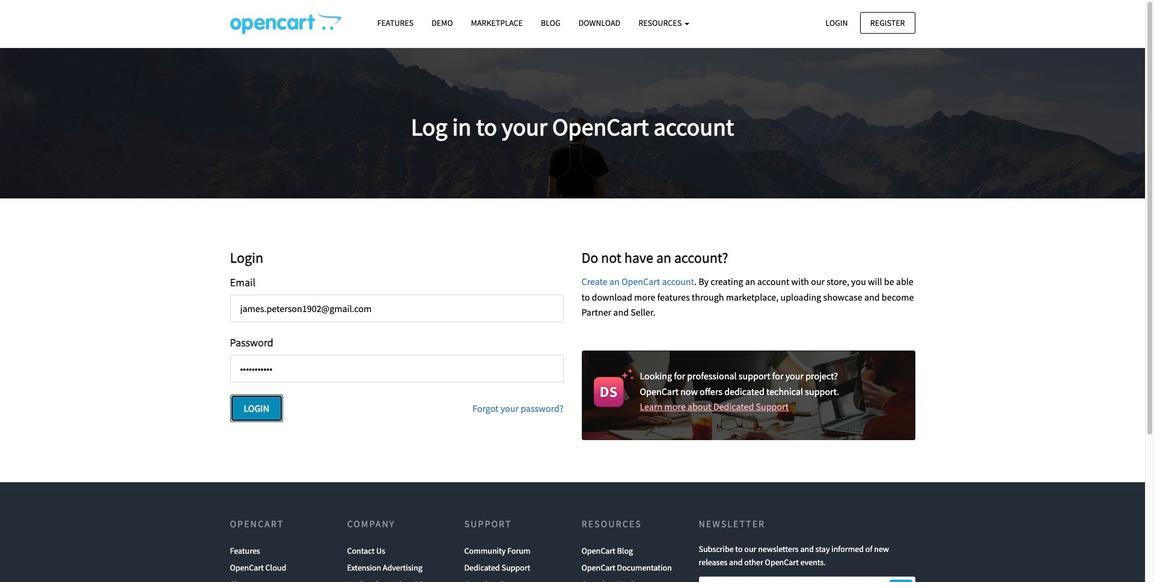 Task type: vqa. For each thing, say whether or not it's contained in the screenshot.
password PASSWORD FIELD
yes



Task type: locate. For each thing, give the bounding box(es) containing it.
Enter your email address text field
[[699, 577, 916, 582]]

Password password field
[[230, 355, 564, 382]]

Email text field
[[230, 295, 564, 322]]

opencart - account login image
[[230, 13, 341, 34]]



